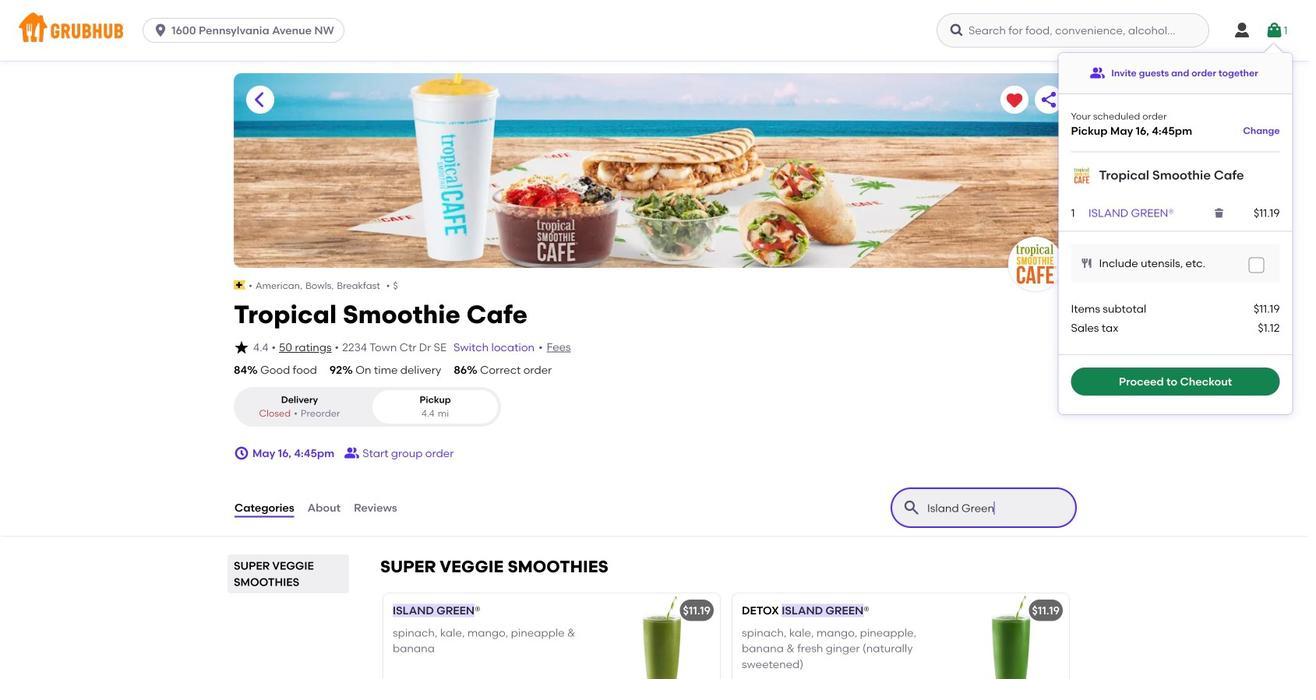 Task type: vqa. For each thing, say whether or not it's contained in the screenshot.
top people icon
yes



Task type: describe. For each thing, give the bounding box(es) containing it.
Search Tropical Smoothie Cafe  search field
[[926, 501, 1045, 516]]

island green® image
[[603, 594, 720, 680]]

main navigation navigation
[[0, 0, 1310, 61]]

detox island green® image
[[953, 594, 1070, 680]]

tropical smoothie cafe image
[[1071, 165, 1093, 187]]

Search for food, convenience, alcohol... search field
[[937, 13, 1210, 48]]

share icon image
[[1040, 90, 1059, 109]]



Task type: locate. For each thing, give the bounding box(es) containing it.
0 horizontal spatial people icon image
[[344, 446, 360, 461]]

1 horizontal spatial people icon image
[[1090, 65, 1106, 81]]

option group
[[234, 388, 501, 427]]

tooltip
[[1059, 44, 1293, 415]]

caret left icon image
[[251, 90, 270, 109]]

search icon image
[[903, 499, 921, 518]]

1 vertical spatial people icon image
[[344, 446, 360, 461]]

0 vertical spatial people icon image
[[1090, 65, 1106, 81]]

svg image
[[1266, 21, 1284, 40], [153, 23, 168, 38], [949, 23, 965, 38], [1214, 207, 1226, 219], [234, 340, 249, 355]]

people icon image
[[1090, 65, 1106, 81], [344, 446, 360, 461]]

subscription pass image
[[234, 281, 246, 290]]

svg image
[[1233, 21, 1252, 40], [1081, 257, 1093, 270], [1252, 261, 1262, 270], [234, 446, 249, 461]]

svg image inside the main navigation navigation
[[1233, 21, 1252, 40]]



